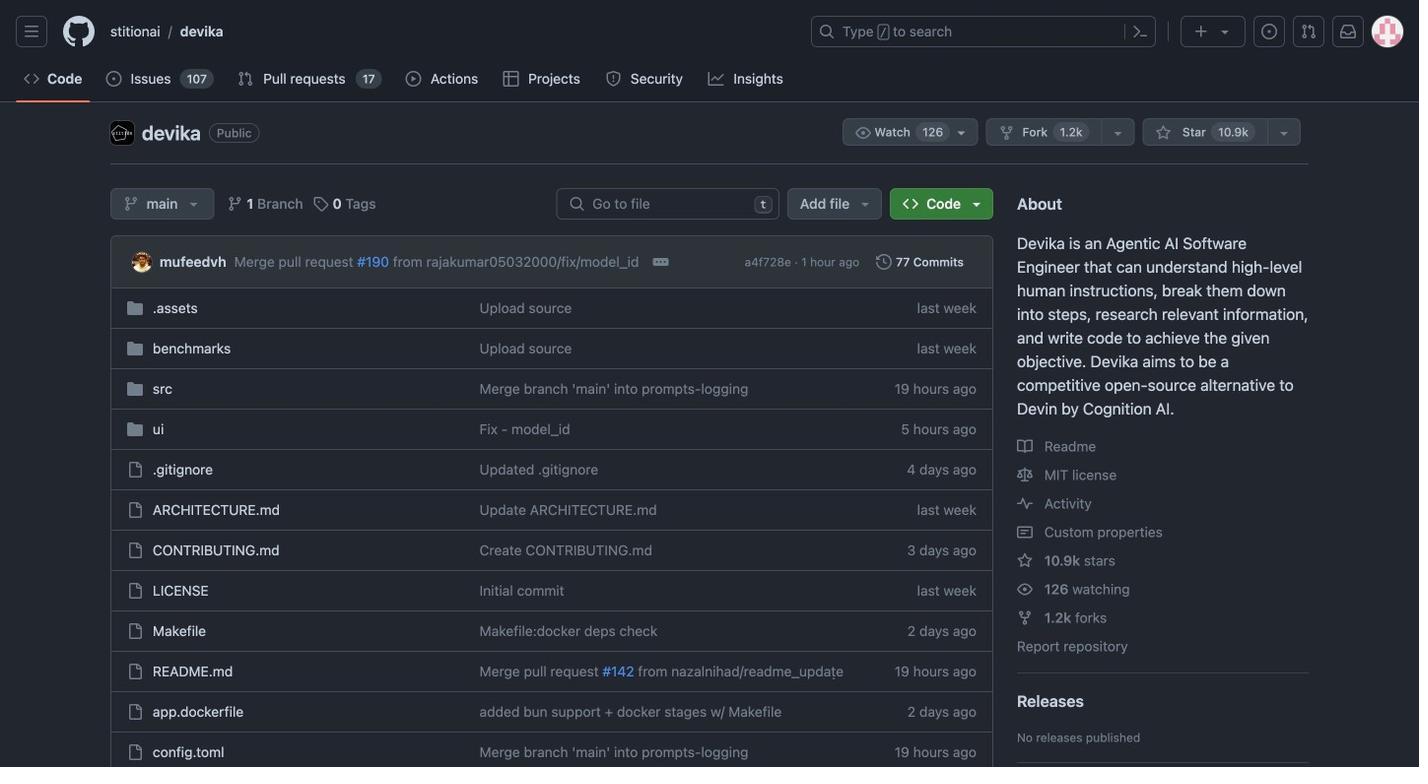 Task type: describe. For each thing, give the bounding box(es) containing it.
plus image
[[1194, 24, 1210, 39]]

search image
[[569, 196, 585, 212]]

10940 users starred this repository element
[[1212, 122, 1256, 142]]

graph image
[[708, 71, 724, 87]]

notifications image
[[1341, 24, 1356, 39]]

directory image
[[127, 341, 143, 357]]

2 directory image from the top
[[127, 381, 143, 397]]

book image
[[1017, 439, 1033, 455]]

law image
[[1017, 468, 1033, 484]]

eye image
[[1017, 582, 1033, 598]]

3 directory image from the top
[[127, 422, 143, 438]]

star image
[[1017, 554, 1033, 569]]

tag image
[[313, 196, 329, 212]]

1 horizontal spatial repo forked image
[[1017, 611, 1033, 626]]

0 vertical spatial code image
[[24, 71, 39, 87]]

issue opened image for git pull request image
[[1262, 24, 1278, 39]]

1 horizontal spatial triangle down image
[[969, 196, 985, 212]]

add this repository to a list image
[[1277, 125, 1292, 141]]

issue opened image for git pull request icon
[[106, 71, 122, 87]]

Go to file text field
[[593, 189, 746, 219]]



Task type: vqa. For each thing, say whether or not it's contained in the screenshot.
Author icon
no



Task type: locate. For each thing, give the bounding box(es) containing it.
0 vertical spatial issue opened image
[[1262, 24, 1278, 39]]

0 horizontal spatial triangle down image
[[858, 196, 874, 212]]

1 horizontal spatial issue opened image
[[1262, 24, 1278, 39]]

table image
[[503, 71, 519, 87]]

history image
[[877, 254, 892, 270]]

play image
[[406, 71, 422, 87]]

pulse image
[[1017, 496, 1033, 512]]

homepage image
[[63, 16, 95, 47]]

1 vertical spatial repo forked image
[[1017, 611, 1033, 626]]

1 vertical spatial code image
[[903, 196, 919, 212]]

open commit details image
[[653, 254, 669, 270]]

issue opened image
[[1262, 24, 1278, 39], [106, 71, 122, 87]]

shield image
[[606, 71, 621, 87]]

code image
[[24, 71, 39, 87], [903, 196, 919, 212]]

0 vertical spatial directory image
[[127, 301, 143, 316]]

owner avatar image
[[110, 121, 134, 145]]

see your forks of this repository image
[[1111, 125, 1126, 141]]

2 vertical spatial directory image
[[127, 422, 143, 438]]

git pull request image
[[1301, 24, 1317, 39]]

0 horizontal spatial repo forked image
[[999, 125, 1015, 141]]

2 horizontal spatial triangle down image
[[1217, 24, 1233, 39]]

issue opened image left git pull request image
[[1262, 24, 1278, 39]]

1 vertical spatial issue opened image
[[106, 71, 122, 87]]

1 directory image from the top
[[127, 301, 143, 316]]

1 vertical spatial directory image
[[127, 381, 143, 397]]

eye image
[[856, 125, 872, 141]]

repo forked image
[[999, 125, 1015, 141], [1017, 611, 1033, 626]]

triangle down image
[[186, 196, 202, 212]]

0 horizontal spatial issue opened image
[[106, 71, 122, 87]]

git branch image
[[227, 196, 243, 212]]

command palette image
[[1133, 24, 1148, 39]]

issue opened image up owner avatar at the left
[[106, 71, 122, 87]]

git branch image
[[123, 196, 139, 212]]

0 vertical spatial repo forked image
[[999, 125, 1015, 141]]

0 horizontal spatial code image
[[24, 71, 39, 87]]

mufeedvh image
[[132, 253, 152, 273]]

star image
[[1156, 125, 1172, 141]]

1 horizontal spatial code image
[[903, 196, 919, 212]]

triangle down image
[[1217, 24, 1233, 39], [858, 196, 874, 212], [969, 196, 985, 212]]

directory image
[[127, 301, 143, 316], [127, 381, 143, 397], [127, 422, 143, 438]]

git pull request image
[[237, 71, 253, 87]]

list
[[103, 16, 799, 47]]

note image
[[1017, 525, 1033, 541]]



